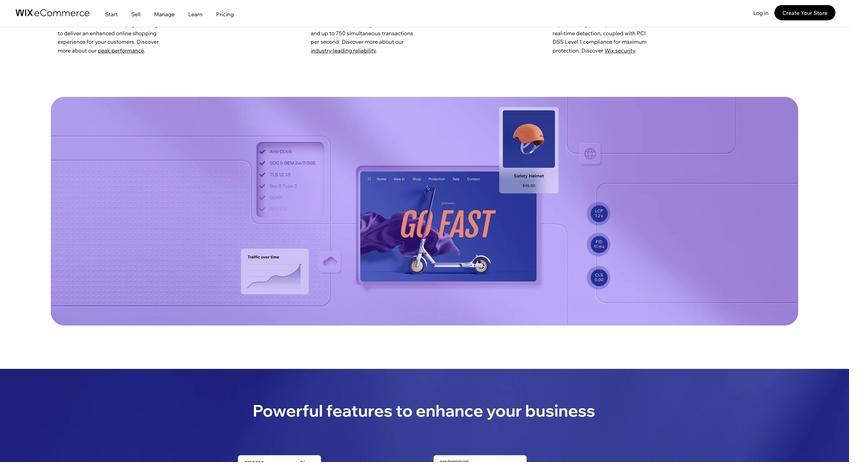 Task type: describe. For each thing, give the bounding box(es) containing it.
protection.
[[553, 47, 581, 54]]

ecommerce
[[324, 12, 355, 19]]

enhanced
[[90, 30, 115, 37]]

up
[[322, 30, 328, 37]]

log in
[[754, 9, 769, 16]]

ensures
[[93, 21, 113, 28]]

your for your ecommerce website is equipped to handle record traffic, high-volume sales, and up to 750 simultaneous transactions per second. discover more about our industry-leading reliability .
[[311, 12, 322, 19]]

dss
[[553, 38, 564, 45]]

discover inside your site security is fully managed by our experts, using threat prevention and real-time detection, coupled with pci dss level 1 compliance for maximum protection. discover
[[582, 47, 604, 54]]

1 vertical spatial your
[[487, 401, 523, 421]]

simultaneous
[[347, 30, 381, 37]]

volume
[[378, 21, 396, 28]]

site
[[566, 12, 575, 19]]

learn
[[188, 11, 203, 17]]

wix security .
[[605, 47, 637, 54]]

pci
[[637, 30, 646, 37]]

industry-leading reliability link
[[311, 47, 376, 54]]

fully
[[603, 12, 613, 19]]

security inside your site security is fully managed by our experts, using threat prevention and real-time detection, coupled with pci dss level 1 compliance for maximum protection. discover
[[576, 12, 596, 19]]

discover inside our powerful, performance-first infrastructure ensures fast page loading to deliver an enhanced online shopping experience for your customers. discover more about our
[[137, 38, 159, 45]]

with
[[625, 30, 636, 37]]

is for equipped
[[377, 12, 381, 19]]

11
[[594, 244, 598, 250]]

your site security is fully managed by our experts, using threat prevention and real-time detection, coupled with pci dss level 1 compliance for maximum protection. discover
[[553, 12, 656, 54]]

pricing
[[216, 11, 234, 17]]

deliver
[[64, 30, 81, 37]]

features
[[326, 401, 393, 421]]

log in link
[[748, 5, 775, 20]]

experience
[[58, 38, 85, 45]]

managed
[[615, 12, 639, 19]]

. for discover
[[144, 47, 145, 54]]

page
[[125, 21, 138, 28]]

real-
[[553, 30, 564, 37]]

time inside your site security is fully managed by our experts, using threat prevention and real-time detection, coupled with pci dss level 1 compliance for maximum protection. discover
[[564, 30, 576, 37]]

industry-
[[311, 47, 334, 54]]

experts,
[[553, 21, 573, 28]]

customers.
[[108, 38, 136, 45]]

website
[[356, 12, 376, 19]]

create your store
[[783, 9, 828, 16]]

maximum
[[622, 38, 647, 45]]

discover inside your ecommerce website is equipped to handle record traffic, high-volume sales, and up to 750 simultaneous transactions per second. discover more about our industry-leading reliability .
[[342, 38, 364, 45]]

your for your site security is fully managed by our experts, using threat prevention and real-time detection, coupled with pci dss level 1 compliance for maximum protection. discover
[[553, 12, 564, 19]]

traffic,
[[347, 21, 364, 28]]

first
[[128, 12, 138, 19]]

1
[[580, 38, 583, 45]]

0 horizontal spatial time
[[271, 255, 280, 260]]

for inside your site security is fully managed by our experts, using threat prevention and real-time detection, coupled with pci dss level 1 compliance for maximum protection. discover
[[614, 38, 621, 45]]

0.00
[[595, 278, 604, 283]]

using
[[575, 21, 588, 28]]

about inside our powerful, performance-first infrastructure ensures fast page loading to deliver an enhanced online shopping experience for your customers. discover more about our
[[72, 47, 87, 54]]

lcp
[[596, 209, 604, 214]]

log
[[754, 9, 764, 16]]

our inside your ecommerce website is equipped to handle record traffic, high-volume sales, and up to 750 simultaneous transactions per second. discover more about our industry-leading reliability .
[[396, 38, 404, 45]]

traffic
[[248, 255, 260, 260]]

more inside your ecommerce website is equipped to handle record traffic, high-volume sales, and up to 750 simultaneous transactions per second. discover more about our industry-leading reliability .
[[365, 38, 378, 45]]

by
[[640, 12, 646, 19]]

peak
[[98, 47, 110, 54]]

home          new in          shop          protection          sale          contact
[[377, 177, 480, 182]]

your ecommerce website is equipped to handle record traffic, high-volume sales, and up to 750 simultaneous transactions per second. discover more about our industry-leading reliability .
[[311, 12, 414, 54]]

powerful
[[253, 401, 323, 421]]

start
[[105, 11, 118, 17]]

sell
[[131, 11, 141, 17]]

and for pci
[[635, 21, 644, 28]]

. inside your ecommerce website is equipped to handle record traffic, high-volume sales, and up to 750 simultaneous transactions per second. discover more about our industry-leading reliability .
[[376, 47, 378, 54]]

second.
[[321, 38, 341, 45]]

cls 0.00
[[595, 273, 604, 283]]

your inside our powerful, performance-first infrastructure ensures fast page loading to deliver an enhanced online shopping experience for your customers. discover more about our
[[95, 38, 106, 45]]

create
[[783, 9, 800, 16]]

detection,
[[577, 30, 602, 37]]

infrastructure
[[58, 21, 92, 28]]

new
[[394, 177, 402, 182]]

fid 11 ms
[[594, 240, 605, 250]]

over
[[261, 255, 270, 260]]



Task type: locate. For each thing, give the bounding box(es) containing it.
1 horizontal spatial and
[[635, 21, 644, 28]]

more
[[365, 38, 378, 45], [58, 47, 71, 54]]

0 horizontal spatial about
[[72, 47, 87, 54]]

pricing link
[[210, 1, 241, 27]]

contact
[[468, 177, 480, 182]]

loading
[[139, 21, 158, 28]]

create your store link
[[775, 5, 836, 20]]

0 horizontal spatial our
[[88, 47, 97, 54]]

more inside our powerful, performance-first infrastructure ensures fast page loading to deliver an enhanced online shopping experience for your customers. discover more about our
[[58, 47, 71, 54]]

our
[[647, 12, 656, 19], [396, 38, 404, 45], [88, 47, 97, 54]]

fid
[[596, 240, 603, 245]]

ms
[[599, 244, 605, 250]]

traffic over time
[[248, 255, 280, 260]]

your left store
[[802, 9, 813, 16]]

1 horizontal spatial our
[[396, 38, 404, 45]]

security up using
[[576, 12, 596, 19]]

discover up industry-leading reliability link
[[342, 38, 364, 45]]

level
[[565, 38, 579, 45]]

high-
[[365, 21, 378, 28]]

more up reliability
[[365, 38, 378, 45]]

0 horizontal spatial your
[[311, 12, 322, 19]]

0 horizontal spatial more
[[58, 47, 71, 54]]

0 vertical spatial about
[[380, 38, 394, 45]]

. for dss
[[636, 47, 637, 54]]

and
[[635, 21, 644, 28], [311, 30, 321, 37]]

1 . from the left
[[144, 47, 145, 54]]

1 vertical spatial and
[[311, 30, 321, 37]]

our
[[58, 12, 67, 19]]

online
[[116, 30, 132, 37]]

is up high-
[[377, 12, 381, 19]]

and up the 'per'
[[311, 30, 321, 37]]

3 . from the left
[[636, 47, 637, 54]]

0 horizontal spatial and
[[311, 30, 321, 37]]

1 horizontal spatial time
[[564, 30, 576, 37]]

lcp 1.2 s
[[596, 209, 604, 219]]

manage
[[154, 11, 175, 17]]

your inside your site security is fully managed by our experts, using threat prevention and real-time detection, coupled with pci dss level 1 compliance for maximum protection. discover
[[553, 12, 564, 19]]

store
[[814, 9, 828, 16]]

our down transactions
[[396, 38, 404, 45]]

shopping
[[133, 30, 157, 37]]

and up pci at the right top of the page
[[635, 21, 644, 28]]

for
[[87, 38, 94, 45], [614, 38, 621, 45]]

1 horizontal spatial is
[[597, 12, 602, 19]]

0 vertical spatial security
[[576, 12, 596, 19]]

is inside your ecommerce website is equipped to handle record traffic, high-volume sales, and up to 750 simultaneous transactions per second. discover more about our industry-leading reliability .
[[377, 12, 381, 19]]

our powerful, performance-first infrastructure ensures fast page loading to deliver an enhanced online shopping experience for your customers. discover more about our
[[58, 12, 159, 54]]

for up the wix security link
[[614, 38, 621, 45]]

time right over
[[271, 255, 280, 260]]

reliability
[[354, 47, 376, 54]]

1 vertical spatial our
[[396, 38, 404, 45]]

coupled
[[604, 30, 624, 37]]

security down maximum
[[616, 47, 636, 54]]

and inside your ecommerce website is equipped to handle record traffic, high-volume sales, and up to 750 simultaneous transactions per second. discover more about our industry-leading reliability .
[[311, 30, 321, 37]]

sales,
[[397, 21, 411, 28]]

your
[[95, 38, 106, 45], [487, 401, 523, 421]]

2 horizontal spatial our
[[647, 12, 656, 19]]

1 vertical spatial about
[[72, 47, 87, 54]]

business
[[526, 401, 596, 421]]

1 for from the left
[[87, 38, 94, 45]]

discover
[[137, 38, 159, 45], [342, 38, 364, 45], [582, 47, 604, 54]]

1 horizontal spatial more
[[365, 38, 378, 45]]

per
[[311, 38, 320, 45]]

about inside your ecommerce website is equipped to handle record traffic, high-volume sales, and up to 750 simultaneous transactions per second. discover more about our industry-leading reliability .
[[380, 38, 394, 45]]

powerful features to enhance your business
[[253, 401, 596, 421]]

s
[[602, 214, 604, 219]]

cart
[[518, 177, 525, 182]]

transactions
[[382, 30, 414, 37]]

your up experts,
[[553, 12, 564, 19]]

1 horizontal spatial security
[[616, 47, 636, 54]]

1 horizontal spatial your
[[553, 12, 564, 19]]

compliance
[[584, 38, 613, 45]]

our left peak
[[88, 47, 97, 54]]

750
[[336, 30, 346, 37]]

2 . from the left
[[376, 47, 378, 54]]

2 is from the left
[[597, 12, 602, 19]]

2 horizontal spatial discover
[[582, 47, 604, 54]]

powerful,
[[69, 12, 92, 19]]

2 horizontal spatial your
[[802, 9, 813, 16]]

about down experience
[[72, 47, 87, 54]]

1 horizontal spatial discover
[[342, 38, 364, 45]]

0 vertical spatial time
[[564, 30, 576, 37]]

prevention
[[606, 21, 634, 28]]

to
[[408, 12, 413, 19], [58, 30, 63, 37], [330, 30, 335, 37], [396, 401, 413, 421]]

to inside our powerful, performance-first infrastructure ensures fast page loading to deliver an enhanced online shopping experience for your customers. discover more about our
[[58, 30, 63, 37]]

an ecommerce website with an image of an electric scooter, the words "go fast", an orange safety helmet, a graph showing site traffic increasing and a list of security measures. image
[[51, 97, 799, 326]]

your up handle
[[311, 12, 322, 19]]

is for fully
[[597, 12, 602, 19]]

time up level
[[564, 30, 576, 37]]

peak performance link
[[98, 47, 144, 54]]

equipped
[[382, 12, 407, 19]]

discover down shopping
[[137, 38, 159, 45]]

1 vertical spatial time
[[271, 255, 280, 260]]

enhance
[[416, 401, 484, 421]]

an
[[83, 30, 89, 37]]

0 vertical spatial our
[[647, 12, 656, 19]]

is
[[377, 12, 381, 19], [597, 12, 602, 19]]

.
[[144, 47, 145, 54], [376, 47, 378, 54], [636, 47, 637, 54]]

performance-
[[94, 12, 128, 19]]

1.2
[[596, 214, 601, 219]]

record
[[330, 21, 346, 28]]

0 horizontal spatial discover
[[137, 38, 159, 45]]

cart (2)
[[518, 177, 529, 182]]

1 vertical spatial security
[[616, 47, 636, 54]]

(2)
[[525, 177, 529, 182]]

handle
[[311, 21, 328, 28]]

your inside your ecommerce website is equipped to handle record traffic, high-volume sales, and up to 750 simultaneous transactions per second. discover more about our industry-leading reliability .
[[311, 12, 322, 19]]

and inside your site security is fully managed by our experts, using threat prevention and real-time detection, coupled with pci dss level 1 compliance for maximum protection. discover
[[635, 21, 644, 28]]

time
[[564, 30, 576, 37], [271, 255, 280, 260]]

wix
[[605, 47, 615, 54]]

for inside our powerful, performance-first infrastructure ensures fast page loading to deliver an enhanced online shopping experience for your customers. discover more about our
[[87, 38, 94, 45]]

1 horizontal spatial for
[[614, 38, 621, 45]]

. down "simultaneous"
[[376, 47, 378, 54]]

our right by
[[647, 12, 656, 19]]

2 horizontal spatial .
[[636, 47, 637, 54]]

is inside your site security is fully managed by our experts, using threat prevention and real-time detection, coupled with pci dss level 1 compliance for maximum protection. discover
[[597, 12, 602, 19]]

0 vertical spatial your
[[95, 38, 106, 45]]

1 is from the left
[[377, 12, 381, 19]]

our inside our powerful, performance-first infrastructure ensures fast page loading to deliver an enhanced online shopping experience for your customers. discover more about our
[[88, 47, 97, 54]]

. down shopping
[[144, 47, 145, 54]]

2 vertical spatial our
[[88, 47, 97, 54]]

cls
[[596, 273, 604, 278]]

for down an
[[87, 38, 94, 45]]

leading
[[334, 47, 352, 54]]

. down maximum
[[636, 47, 637, 54]]

2 for from the left
[[614, 38, 621, 45]]

more down experience
[[58, 47, 71, 54]]

discover down compliance
[[582, 47, 604, 54]]

0 horizontal spatial security
[[576, 12, 596, 19]]

in
[[765, 9, 769, 16]]

0 horizontal spatial for
[[87, 38, 94, 45]]

0 horizontal spatial your
[[95, 38, 106, 45]]

and for per
[[311, 30, 321, 37]]

1 horizontal spatial your
[[487, 401, 523, 421]]

peak performance .
[[98, 47, 145, 54]]

wix security link
[[605, 47, 636, 54]]

1 horizontal spatial about
[[380, 38, 394, 45]]

0 vertical spatial more
[[365, 38, 378, 45]]

0 vertical spatial and
[[635, 21, 644, 28]]

1 vertical spatial more
[[58, 47, 71, 54]]

about down transactions
[[380, 38, 394, 45]]

our inside your site security is fully managed by our experts, using threat prevention and real-time detection, coupled with pci dss level 1 compliance for maximum protection. discover
[[647, 12, 656, 19]]

0 horizontal spatial is
[[377, 12, 381, 19]]

0 horizontal spatial .
[[144, 47, 145, 54]]

about
[[380, 38, 394, 45], [72, 47, 87, 54]]

1 horizontal spatial .
[[376, 47, 378, 54]]

fast
[[115, 21, 124, 28]]

performance
[[112, 47, 144, 54]]

is left the fully
[[597, 12, 602, 19]]



Task type: vqa. For each thing, say whether or not it's contained in the screenshot.
time
yes



